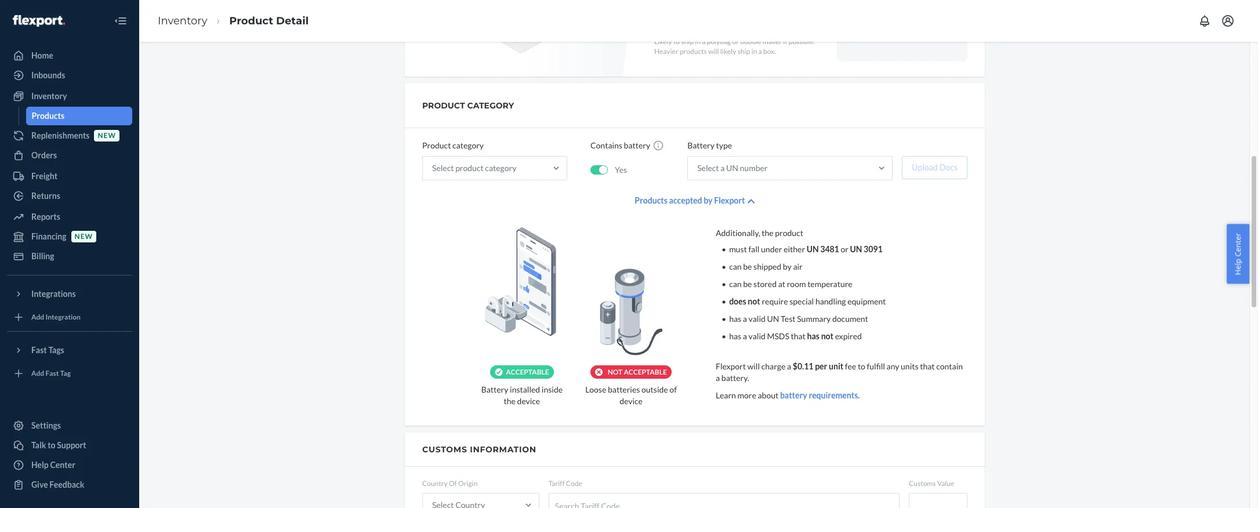 Task type: locate. For each thing, give the bounding box(es) containing it.
0 horizontal spatial category
[[453, 140, 484, 150]]

chevron up image
[[748, 197, 755, 205]]

product
[[456, 163, 484, 173], [775, 228, 804, 238]]

1 vertical spatial not
[[821, 331, 834, 341]]

1 vertical spatial products
[[635, 196, 668, 205]]

can
[[729, 262, 742, 272], [729, 279, 742, 289]]

device down batteries
[[620, 396, 643, 406]]

0 vertical spatial inventory
[[158, 14, 207, 27]]

1 horizontal spatial center
[[1233, 233, 1244, 257]]

number
[[740, 163, 768, 173]]

equipment
[[848, 297, 886, 306]]

0 vertical spatial or
[[733, 37, 739, 46]]

be left stored
[[743, 279, 752, 289]]

1 horizontal spatial battery
[[780, 391, 808, 400]]

products left accepted
[[635, 196, 668, 205]]

any
[[887, 362, 900, 371]]

0 vertical spatial customs
[[422, 444, 467, 455]]

battery up yes
[[624, 140, 651, 150]]

information
[[470, 444, 537, 455]]

ship up products
[[681, 37, 694, 46]]

0 vertical spatial ship
[[681, 37, 694, 46]]

that down has a valid un test summary document
[[791, 331, 806, 341]]

1 horizontal spatial that
[[920, 362, 935, 371]]

2 add from the top
[[31, 369, 44, 378]]

1 vertical spatial add
[[31, 369, 44, 378]]

valid
[[749, 314, 766, 324], [749, 331, 766, 341]]

1 select from the left
[[432, 163, 454, 173]]

to inside fee to fulfill any units that contain a battery.
[[858, 362, 866, 371]]

1 horizontal spatial inventory link
[[158, 14, 207, 27]]

1 vertical spatial be
[[743, 279, 752, 289]]

home link
[[7, 46, 132, 65]]

in
[[695, 37, 701, 46], [752, 47, 757, 56]]

a left battery.
[[716, 373, 720, 383]]

acceptable up installed
[[506, 368, 549, 377]]

1 horizontal spatial or
[[841, 244, 849, 254]]

product
[[229, 14, 273, 27], [422, 140, 451, 150]]

customs left "value"
[[909, 479, 936, 488]]

0 horizontal spatial not
[[748, 297, 761, 306]]

products inside products link
[[32, 111, 64, 121]]

1 horizontal spatial in
[[752, 47, 757, 56]]

new down reports link
[[75, 232, 93, 241]]

None text field
[[909, 493, 968, 508]]

1 horizontal spatial select
[[698, 163, 719, 173]]

product inside breadcrumbs navigation
[[229, 14, 273, 27]]

0 vertical spatial help
[[1233, 259, 1244, 275]]

0 vertical spatial to
[[674, 37, 680, 46]]

0 horizontal spatial the
[[504, 396, 516, 406]]

1 horizontal spatial customs
[[909, 479, 936, 488]]

3481
[[821, 244, 840, 254]]

product for product detail
[[229, 14, 273, 27]]

products up replenishments
[[32, 111, 64, 121]]

fast left 'tag' on the bottom left of page
[[46, 369, 59, 378]]

to right "talk" at the left bottom
[[48, 440, 55, 450]]

flexport logo image
[[13, 15, 65, 27]]

0 horizontal spatial acceptable
[[506, 368, 549, 377]]

0 vertical spatial flexport
[[714, 196, 745, 205]]

battery type
[[688, 140, 732, 150]]

breadcrumbs navigation
[[149, 4, 318, 38]]

device for installed
[[517, 396, 540, 406]]

can down must
[[729, 262, 742, 272]]

new
[[98, 131, 116, 140], [75, 232, 93, 241]]

shipped
[[754, 262, 782, 272]]

1 vertical spatial fast
[[46, 369, 59, 378]]

0 vertical spatial valid
[[749, 314, 766, 324]]

code
[[566, 479, 582, 488]]

will left charge
[[748, 362, 760, 371]]

1 vertical spatial help
[[31, 460, 49, 470]]

be
[[743, 262, 752, 272], [743, 279, 752, 289]]

0 vertical spatial new
[[98, 131, 116, 140]]

0 horizontal spatial product
[[229, 14, 273, 27]]

stored
[[754, 279, 777, 289]]

or
[[733, 37, 739, 46], [841, 244, 849, 254]]

flexport will charge a $0.11 per unit
[[716, 362, 844, 371]]

battery installed inside the device
[[481, 385, 563, 406]]

value
[[938, 479, 955, 488]]

1 horizontal spatial inventory
[[158, 14, 207, 27]]

1 can from the top
[[729, 262, 742, 272]]

1 horizontal spatial help
[[1233, 259, 1244, 275]]

either
[[784, 244, 805, 254]]

to right fee
[[858, 362, 866, 371]]

inventory inside breadcrumbs navigation
[[158, 14, 207, 27]]

upload docs
[[912, 162, 958, 172]]

0 horizontal spatial customs
[[422, 444, 467, 455]]

a left msds
[[743, 331, 747, 341]]

1 vertical spatial new
[[75, 232, 93, 241]]

0 horizontal spatial device
[[517, 396, 540, 406]]

valid for msds
[[749, 331, 766, 341]]

0 vertical spatial inventory link
[[158, 14, 207, 27]]

battery left type
[[688, 140, 715, 150]]

un
[[727, 163, 739, 173], [807, 244, 819, 254], [850, 244, 862, 254], [767, 314, 780, 324]]

that inside fee to fulfill any units that contain a battery.
[[920, 362, 935, 371]]

valid down require
[[749, 314, 766, 324]]

fast tags button
[[7, 341, 132, 360]]

1 horizontal spatial not
[[821, 331, 834, 341]]

talk to support link
[[7, 436, 132, 455]]

the down installed
[[504, 396, 516, 406]]

to for likely
[[674, 37, 680, 46]]

1 vertical spatial inventory
[[31, 91, 67, 101]]

to right the likely
[[674, 37, 680, 46]]

0 vertical spatial can
[[729, 262, 742, 272]]

in up products
[[695, 37, 701, 46]]

device down installed
[[517, 396, 540, 406]]

1 vertical spatial help center
[[31, 460, 75, 470]]

1 vertical spatial ship
[[738, 47, 750, 56]]

to for talk
[[48, 440, 55, 450]]

1 vertical spatial product
[[775, 228, 804, 238]]

returns link
[[7, 187, 132, 205]]

center
[[1233, 233, 1244, 257], [50, 460, 75, 470]]

1 vertical spatial flexport
[[716, 362, 746, 371]]

orders link
[[7, 146, 132, 165]]

to inside likely to ship in a polybag or bubble mailer if possible. heavier products will likely ship in a box.
[[674, 37, 680, 46]]

0 vertical spatial battery
[[688, 140, 715, 150]]

bubble
[[741, 37, 762, 46]]

inventory link
[[158, 14, 207, 27], [7, 87, 132, 106]]

battery for battery type
[[688, 140, 715, 150]]

battery
[[624, 140, 651, 150], [780, 391, 808, 400]]

customs information
[[422, 444, 537, 455]]

1 vertical spatial battery
[[481, 385, 509, 395]]

contains
[[591, 140, 623, 150]]

0 horizontal spatial help center
[[31, 460, 75, 470]]

by left "air"
[[783, 262, 792, 272]]

0 vertical spatial product
[[456, 163, 484, 173]]

2 device from the left
[[620, 396, 643, 406]]

likely
[[721, 47, 737, 56]]

1 horizontal spatial product
[[775, 228, 804, 238]]

1 vertical spatial customs
[[909, 479, 936, 488]]

0 horizontal spatial battery
[[481, 385, 509, 395]]

0 vertical spatial by
[[704, 196, 713, 205]]

ship down bubble
[[738, 47, 750, 56]]

un left 3091
[[850, 244, 862, 254]]

battery right about
[[780, 391, 808, 400]]

device inside loose batteries outside of device
[[620, 396, 643, 406]]

customs up country of origin in the left bottom of the page
[[422, 444, 467, 455]]

0 vertical spatial be
[[743, 262, 752, 272]]

2 select from the left
[[698, 163, 719, 173]]

1 vertical spatial valid
[[749, 331, 766, 341]]

0 vertical spatial add
[[31, 313, 44, 322]]

0 horizontal spatial select
[[432, 163, 454, 173]]

additionally,
[[716, 228, 761, 238]]

1 device from the left
[[517, 396, 540, 406]]

1 vertical spatial to
[[858, 362, 866, 371]]

0 vertical spatial product
[[229, 14, 273, 27]]

1 horizontal spatial help center
[[1233, 233, 1244, 275]]

1 horizontal spatial the
[[762, 228, 774, 238]]

2 be from the top
[[743, 279, 752, 289]]

product category
[[422, 140, 484, 150]]

product down product category on the left top
[[456, 163, 484, 173]]

has for has a valid msds that has not expired
[[729, 331, 742, 341]]

or up likely
[[733, 37, 739, 46]]

1 horizontal spatial battery
[[688, 140, 715, 150]]

to inside talk to support link
[[48, 440, 55, 450]]

select down product category on the left top
[[432, 163, 454, 173]]

2 vertical spatial to
[[48, 440, 55, 450]]

select a un number
[[698, 163, 768, 173]]

1 horizontal spatial device
[[620, 396, 643, 406]]

a up products
[[702, 37, 706, 46]]

0 vertical spatial the
[[762, 228, 774, 238]]

products for products
[[32, 111, 64, 121]]

new for financing
[[75, 232, 93, 241]]

the
[[762, 228, 774, 238], [504, 396, 516, 406]]

1 add from the top
[[31, 313, 44, 322]]

will
[[709, 47, 719, 56], [748, 362, 760, 371]]

the up 'under' on the right
[[762, 228, 774, 238]]

1 vertical spatial the
[[504, 396, 516, 406]]

does
[[729, 297, 747, 306]]

0 horizontal spatial inventory link
[[7, 87, 132, 106]]

1 valid from the top
[[749, 314, 766, 324]]

financing
[[31, 232, 66, 241]]

1 vertical spatial center
[[50, 460, 75, 470]]

1 vertical spatial battery
[[780, 391, 808, 400]]

1 vertical spatial or
[[841, 244, 849, 254]]

0 horizontal spatial new
[[75, 232, 93, 241]]

add inside add integration link
[[31, 313, 44, 322]]

contain
[[937, 362, 963, 371]]

to for fee
[[858, 362, 866, 371]]

category
[[467, 100, 514, 111]]

tags
[[48, 345, 64, 355]]

of
[[670, 385, 677, 395]]

0 vertical spatial battery
[[624, 140, 651, 150]]

2 valid from the top
[[749, 331, 766, 341]]

customs for customs information
[[422, 444, 467, 455]]

in down bubble
[[752, 47, 757, 56]]

select down battery type
[[698, 163, 719, 173]]

can up does
[[729, 279, 742, 289]]

home
[[31, 50, 53, 60]]

talk to support
[[31, 440, 86, 450]]

1 be from the top
[[743, 262, 752, 272]]

add down fast tags
[[31, 369, 44, 378]]

center inside button
[[1233, 233, 1244, 257]]

not
[[748, 297, 761, 306], [821, 331, 834, 341]]

a down type
[[721, 163, 725, 173]]

be down fall
[[743, 262, 752, 272]]

0 vertical spatial will
[[709, 47, 719, 56]]

1 vertical spatial that
[[920, 362, 935, 371]]

tariff
[[549, 479, 565, 488]]

open account menu image
[[1221, 14, 1235, 28]]

customs for customs value
[[909, 479, 936, 488]]

0 horizontal spatial will
[[709, 47, 719, 56]]

0 horizontal spatial product
[[456, 163, 484, 173]]

0 vertical spatial products
[[32, 111, 64, 121]]

by right accepted
[[704, 196, 713, 205]]

0 vertical spatial center
[[1233, 233, 1244, 257]]

batteries
[[608, 385, 640, 395]]

battery for battery installed inside the device
[[481, 385, 509, 395]]

battery left installed
[[481, 385, 509, 395]]

2 acceptable from the left
[[624, 368, 667, 377]]

a down does
[[743, 314, 747, 324]]

upload
[[912, 162, 938, 172]]

yes
[[615, 165, 627, 174]]

1 vertical spatial will
[[748, 362, 760, 371]]

device for batteries
[[620, 396, 643, 406]]

flexport up battery.
[[716, 362, 746, 371]]

product for product category
[[422, 140, 451, 150]]

will down polybag
[[709, 47, 719, 56]]

open notifications image
[[1198, 14, 1212, 28]]

add inside add fast tag link
[[31, 369, 44, 378]]

0 vertical spatial not
[[748, 297, 761, 306]]

1 horizontal spatial to
[[674, 37, 680, 46]]

at
[[779, 279, 786, 289]]

give feedback button
[[7, 476, 132, 494]]

possible.
[[789, 37, 815, 46]]

inside
[[542, 385, 563, 395]]

product left the detail
[[229, 14, 273, 27]]

0 horizontal spatial to
[[48, 440, 55, 450]]

flexport left chevron up "icon"
[[714, 196, 745, 205]]

installed
[[510, 385, 540, 395]]

new down products link
[[98, 131, 116, 140]]

1 horizontal spatial category
[[485, 163, 517, 173]]

be for shipped
[[743, 262, 752, 272]]

docs
[[940, 162, 958, 172]]

1 horizontal spatial products
[[635, 196, 668, 205]]

valid left msds
[[749, 331, 766, 341]]

msds
[[767, 331, 790, 341]]

1 horizontal spatial product
[[422, 140, 451, 150]]

fulfill
[[867, 362, 885, 371]]

per
[[815, 362, 828, 371]]

1 vertical spatial can
[[729, 279, 742, 289]]

1 horizontal spatial new
[[98, 131, 116, 140]]

or inside likely to ship in a polybag or bubble mailer if possible. heavier products will likely ship in a box.
[[733, 37, 739, 46]]

battery inside the battery installed inside the device
[[481, 385, 509, 395]]

2 horizontal spatial to
[[858, 362, 866, 371]]

add left integration
[[31, 313, 44, 322]]

integrations
[[31, 289, 76, 299]]

1 vertical spatial product
[[422, 140, 451, 150]]

1 vertical spatial inventory link
[[7, 87, 132, 106]]

fee to fulfill any units that contain a battery.
[[716, 362, 963, 383]]

fast left tags
[[31, 345, 47, 355]]

a left $0.11
[[787, 362, 792, 371]]

reports
[[31, 212, 60, 222]]

not right does
[[748, 297, 761, 306]]

or for polybag
[[733, 37, 739, 46]]

acceptable up "outside"
[[624, 368, 667, 377]]

0 horizontal spatial inventory
[[31, 91, 67, 101]]

0 vertical spatial that
[[791, 331, 806, 341]]

not left expired
[[821, 331, 834, 341]]

reports link
[[7, 208, 132, 226]]

product up either
[[775, 228, 804, 238]]

0 vertical spatial in
[[695, 37, 701, 46]]

or right 3481
[[841, 244, 849, 254]]

0 horizontal spatial or
[[733, 37, 739, 46]]

device inside the battery installed inside the device
[[517, 396, 540, 406]]

battery
[[688, 140, 715, 150], [481, 385, 509, 395]]

that right the units
[[920, 362, 935, 371]]

product down product
[[422, 140, 451, 150]]

0 vertical spatial category
[[453, 140, 484, 150]]

billing link
[[7, 247, 132, 266]]

2 can from the top
[[729, 279, 742, 289]]

customs value
[[909, 479, 955, 488]]

1 vertical spatial by
[[783, 262, 792, 272]]

1 horizontal spatial acceptable
[[624, 368, 667, 377]]



Task type: describe. For each thing, give the bounding box(es) containing it.
origin
[[458, 479, 478, 488]]

under
[[761, 244, 782, 254]]

battery.
[[722, 373, 749, 383]]

charge
[[762, 362, 786, 371]]

add for add fast tag
[[31, 369, 44, 378]]

un left 3481
[[807, 244, 819, 254]]

fast inside dropdown button
[[31, 345, 47, 355]]

mailer
[[763, 37, 782, 46]]

help inside button
[[1233, 259, 1244, 275]]

handling
[[816, 297, 846, 306]]

has a valid msds that has not expired
[[729, 331, 862, 341]]

0 horizontal spatial in
[[695, 37, 701, 46]]

give feedback
[[31, 480, 84, 490]]

settings link
[[7, 417, 132, 435]]

.
[[858, 391, 860, 400]]

can for can be shipped by air
[[729, 262, 742, 272]]

freight
[[31, 171, 57, 181]]

tag
[[60, 369, 71, 378]]

units
[[901, 362, 919, 371]]

box.
[[764, 47, 776, 56]]

if
[[784, 37, 788, 46]]

help center button
[[1228, 224, 1250, 284]]

settings
[[31, 421, 61, 431]]

talk
[[31, 440, 46, 450]]

has a valid un test summary document
[[729, 314, 869, 324]]

products for products accepted by flexport
[[635, 196, 668, 205]]

a left the box. on the top right of page
[[759, 47, 762, 56]]

polybag
[[707, 37, 731, 46]]

or for 3481
[[841, 244, 849, 254]]

select for select product category
[[432, 163, 454, 173]]

battery requirements button
[[780, 390, 858, 402]]

will inside likely to ship in a polybag or bubble mailer if possible. heavier products will likely ship in a box.
[[709, 47, 719, 56]]

must fall under either un 3481 or un 3091
[[729, 244, 883, 254]]

fall
[[749, 244, 760, 254]]

give
[[31, 480, 48, 490]]

heavier
[[655, 47, 679, 56]]

help center link
[[7, 456, 132, 475]]

be for stored
[[743, 279, 752, 289]]

3091
[[864, 244, 883, 254]]

0 horizontal spatial help
[[31, 460, 49, 470]]

0 horizontal spatial ship
[[681, 37, 694, 46]]

not
[[608, 368, 623, 377]]

1 vertical spatial category
[[485, 163, 517, 173]]

select product category
[[432, 163, 517, 173]]

1 horizontal spatial will
[[748, 362, 760, 371]]

support
[[57, 440, 86, 450]]

type
[[716, 140, 732, 150]]

test
[[781, 314, 796, 324]]

summary
[[797, 314, 831, 324]]

likely
[[655, 37, 672, 46]]

valid for un
[[749, 314, 766, 324]]

country
[[422, 479, 448, 488]]

1 vertical spatial in
[[752, 47, 757, 56]]

expired
[[835, 331, 862, 341]]

additionally, the product
[[716, 228, 804, 238]]

0 horizontal spatial that
[[791, 331, 806, 341]]

a inside fee to fulfill any units that contain a battery.
[[716, 373, 720, 383]]

freight link
[[7, 167, 132, 186]]

special
[[790, 297, 814, 306]]

new for replenishments
[[98, 131, 116, 140]]

returns
[[31, 191, 60, 201]]

inventory inside inventory link
[[31, 91, 67, 101]]

learn more about battery requirements .
[[716, 391, 860, 400]]

add integration
[[31, 313, 81, 322]]

learn
[[716, 391, 736, 400]]

add for add integration
[[31, 313, 44, 322]]

fast tags
[[31, 345, 64, 355]]

close navigation image
[[114, 14, 128, 28]]

product category
[[422, 100, 514, 111]]

integrations button
[[7, 285, 132, 303]]

product detail link
[[229, 14, 309, 27]]

more
[[738, 391, 757, 400]]

loose
[[586, 385, 607, 395]]

can for can be stored at room temperature
[[729, 279, 742, 289]]

about
[[758, 391, 779, 400]]

does not require special handling equipment
[[729, 297, 886, 306]]

1 horizontal spatial ship
[[738, 47, 750, 56]]

inbounds link
[[7, 66, 132, 85]]

help center inside button
[[1233, 233, 1244, 275]]

0 horizontal spatial by
[[704, 196, 713, 205]]

temperature
[[808, 279, 853, 289]]

product detail
[[229, 14, 309, 27]]

products
[[680, 47, 707, 56]]

select for select a un number
[[698, 163, 719, 173]]

product
[[422, 100, 465, 111]]

the inside the battery installed inside the device
[[504, 396, 516, 406]]

country of origin
[[422, 479, 478, 488]]

outside
[[642, 385, 668, 395]]

inbounds
[[31, 70, 65, 80]]

requirements
[[809, 391, 858, 400]]

add integration link
[[7, 308, 132, 327]]

unit
[[829, 362, 844, 371]]

can be stored at room temperature
[[729, 279, 853, 289]]

document
[[833, 314, 869, 324]]

1 acceptable from the left
[[506, 368, 549, 377]]

integration
[[46, 313, 81, 322]]

orders
[[31, 150, 57, 160]]

likely to ship in a polybag or bubble mailer if possible. heavier products will likely ship in a box.
[[655, 37, 815, 56]]

0 horizontal spatial battery
[[624, 140, 651, 150]]

of
[[449, 479, 457, 488]]

has for has a valid un test summary document
[[729, 314, 742, 324]]

loose batteries outside of device
[[586, 385, 677, 406]]

add fast tag
[[31, 369, 71, 378]]

not acceptable
[[608, 368, 667, 377]]

detail
[[276, 14, 309, 27]]

must
[[729, 244, 747, 254]]

un left number
[[727, 163, 739, 173]]

1 horizontal spatial by
[[783, 262, 792, 272]]

un left test
[[767, 314, 780, 324]]

contains battery
[[591, 140, 651, 150]]



Task type: vqa. For each thing, say whether or not it's contained in the screenshot.
plan in Inbounds - Shipping Plan Reconciliation A waterfall view of all inbounded shipping plans
no



